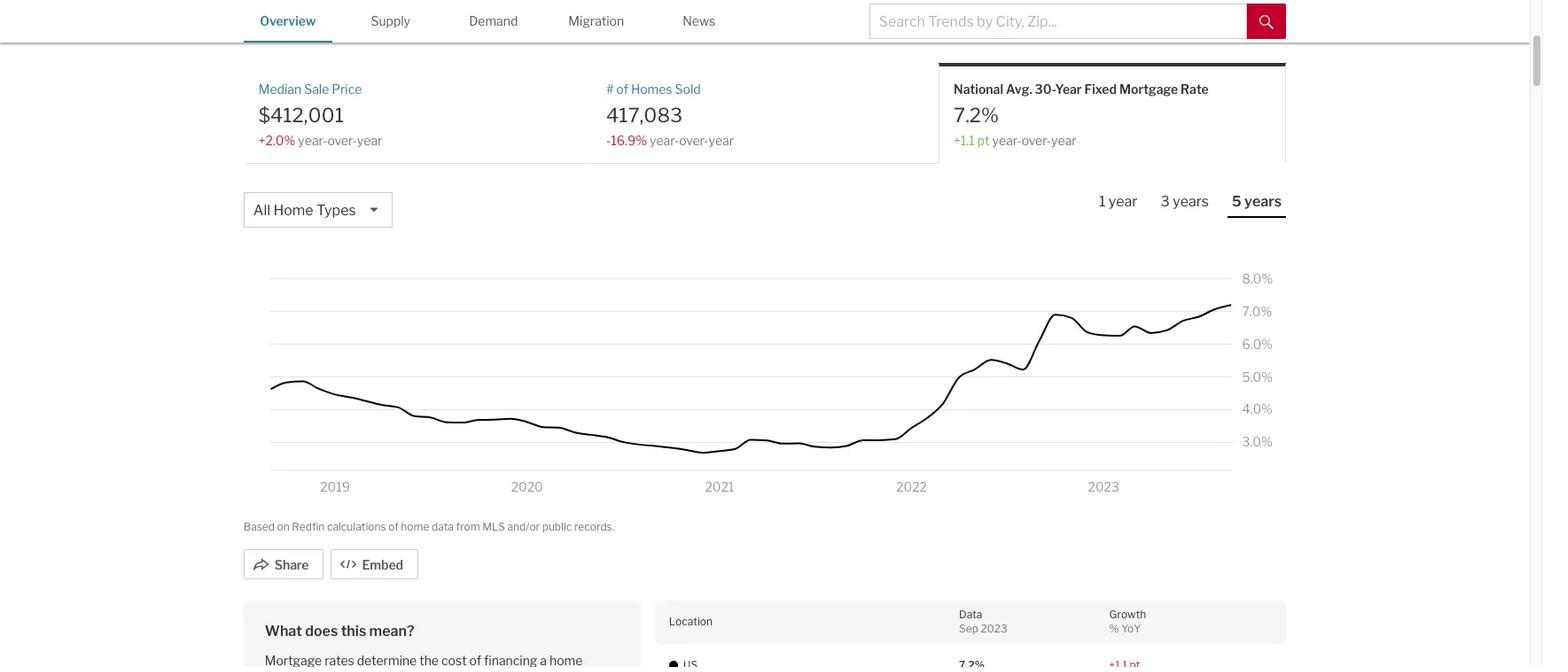 Task type: vqa. For each thing, say whether or not it's contained in the screenshot.
the a
no



Task type: locate. For each thing, give the bounding box(es) containing it.
year- inside # of homes sold 417,083 -16.9% year-over-year
[[650, 133, 679, 148]]

2 horizontal spatial over-
[[1022, 133, 1052, 148]]

7.2%
[[954, 103, 999, 126]]

3 over- from the left
[[1022, 133, 1052, 148]]

0 horizontal spatial of
[[389, 520, 399, 534]]

year- down 417,083
[[650, 133, 679, 148]]

and/or
[[508, 520, 540, 534]]

1 years from the left
[[1173, 193, 1210, 210]]

2 year- from the left
[[650, 133, 679, 148]]

demand
[[469, 13, 518, 28]]

this
[[341, 623, 366, 640]]

national
[[954, 82, 1004, 97]]

home
[[274, 202, 314, 219]]

years right 3
[[1173, 193, 1210, 210]]

over- down 30-
[[1022, 133, 1052, 148]]

1 horizontal spatial year-
[[650, 133, 679, 148]]

homes
[[631, 82, 673, 97]]

public
[[542, 520, 572, 534]]

sep
[[959, 622, 979, 636]]

years right 5
[[1245, 193, 1282, 210]]

2 horizontal spatial year-
[[993, 133, 1022, 148]]

# of homes sold 417,083 -16.9% year-over-year
[[606, 82, 734, 148]]

demand link
[[449, 0, 538, 40]]

1 vertical spatial of
[[389, 520, 399, 534]]

year
[[1056, 82, 1082, 97]]

5 years
[[1233, 193, 1282, 210]]

fixed
[[1085, 82, 1117, 97]]

year inside national avg. 30-year fixed mortgage rate 7.2% +1.1 pt year-over-year
[[1052, 133, 1077, 148]]

2 over- from the left
[[679, 133, 709, 148]]

year- right pt
[[993, 133, 1022, 148]]

year
[[357, 133, 383, 148], [709, 133, 734, 148], [1052, 133, 1077, 148], [1109, 193, 1138, 210]]

based
[[244, 520, 275, 534]]

1 over- from the left
[[328, 133, 357, 148]]

0 horizontal spatial over-
[[328, 133, 357, 148]]

3
[[1161, 193, 1170, 210]]

types
[[317, 202, 356, 219]]

2 years from the left
[[1245, 193, 1282, 210]]

16.9%
[[611, 133, 647, 148]]

years
[[1173, 193, 1210, 210], [1245, 193, 1282, 210]]

year-
[[298, 133, 328, 148], [650, 133, 679, 148], [993, 133, 1022, 148]]

1 year- from the left
[[298, 133, 328, 148]]

3 years button
[[1157, 192, 1214, 216]]

of
[[617, 82, 629, 97], [389, 520, 399, 534]]

3 year- from the left
[[993, 133, 1022, 148]]

migration
[[569, 13, 624, 28]]

mls
[[482, 520, 505, 534]]

supply link
[[346, 0, 435, 40]]

over- down sold
[[679, 133, 709, 148]]

1 horizontal spatial of
[[617, 82, 629, 97]]

of left home
[[389, 520, 399, 534]]

overview
[[260, 13, 316, 28]]

all home types
[[253, 202, 356, 219]]

share
[[275, 557, 309, 572]]

data sep 2023
[[959, 608, 1008, 636]]

from
[[456, 520, 480, 534]]

of right #
[[617, 82, 629, 97]]

growth
[[1110, 608, 1147, 621]]

growth % yoy
[[1110, 608, 1147, 636]]

1 year
[[1099, 193, 1138, 210]]

1 horizontal spatial years
[[1245, 193, 1282, 210]]

over- down $412,001
[[328, 133, 357, 148]]

0 vertical spatial of
[[617, 82, 629, 97]]

over- inside # of homes sold 417,083 -16.9% year-over-year
[[679, 133, 709, 148]]

0 horizontal spatial years
[[1173, 193, 1210, 210]]

sale
[[304, 82, 329, 97]]

1 horizontal spatial over-
[[679, 133, 709, 148]]

median sale price $412,001 +2.0% year-over-year
[[259, 82, 383, 148]]

on
[[277, 520, 290, 534]]

over-
[[328, 133, 357, 148], [679, 133, 709, 148], [1022, 133, 1052, 148]]

year- down $412,001
[[298, 133, 328, 148]]

0 horizontal spatial year-
[[298, 133, 328, 148]]

news link
[[655, 0, 744, 40]]



Task type: describe. For each thing, give the bounding box(es) containing it.
yoy
[[1122, 622, 1141, 636]]

does
[[305, 623, 338, 640]]

embed
[[362, 557, 403, 572]]

-
[[606, 133, 611, 148]]

30-
[[1035, 82, 1056, 97]]

3 years
[[1161, 193, 1210, 210]]

share button
[[244, 549, 324, 579]]

years for 3 years
[[1173, 193, 1210, 210]]

data
[[959, 608, 983, 621]]

median
[[259, 82, 302, 97]]

avg.
[[1006, 82, 1033, 97]]

year inside 1 year button
[[1109, 193, 1138, 210]]

calculations
[[327, 520, 386, 534]]

year- inside median sale price $412,001 +2.0% year-over-year
[[298, 133, 328, 148]]

records.
[[574, 520, 615, 534]]

over- inside median sale price $412,001 +2.0% year-over-year
[[328, 133, 357, 148]]

1 year button
[[1095, 192, 1143, 216]]

based on redfin calculations of home data from mls and/or public records.
[[244, 520, 615, 534]]

#
[[606, 82, 614, 97]]

overview link
[[244, 0, 332, 40]]

%
[[1110, 622, 1120, 636]]

417,083
[[606, 103, 683, 126]]

pt
[[978, 133, 990, 148]]

year inside # of homes sold 417,083 -16.9% year-over-year
[[709, 133, 734, 148]]

$412,001
[[259, 103, 344, 126]]

what
[[265, 623, 302, 640]]

redfin
[[292, 520, 325, 534]]

home
[[401, 520, 429, 534]]

submit search image
[[1260, 15, 1274, 29]]

rate
[[1181, 82, 1209, 97]]

years for 5 years
[[1245, 193, 1282, 210]]

data
[[432, 520, 454, 534]]

year inside median sale price $412,001 +2.0% year-over-year
[[357, 133, 383, 148]]

mortgage
[[1120, 82, 1179, 97]]

price
[[332, 82, 362, 97]]

5 years button
[[1228, 192, 1287, 218]]

location
[[669, 615, 713, 628]]

of inside # of homes sold 417,083 -16.9% year-over-year
[[617, 82, 629, 97]]

supply
[[371, 13, 411, 28]]

+2.0%
[[259, 133, 296, 148]]

sold
[[675, 82, 701, 97]]

all
[[253, 202, 270, 219]]

national avg. 30-year fixed mortgage rate 7.2% +1.1 pt year-over-year
[[954, 82, 1209, 148]]

1
[[1099, 193, 1106, 210]]

news
[[683, 13, 716, 28]]

2023
[[981, 622, 1008, 636]]

over- inside national avg. 30-year fixed mortgage rate 7.2% +1.1 pt year-over-year
[[1022, 133, 1052, 148]]

embed button
[[331, 549, 418, 579]]

5
[[1233, 193, 1242, 210]]

year- inside national avg. 30-year fixed mortgage rate 7.2% +1.1 pt year-over-year
[[993, 133, 1022, 148]]

migration link
[[552, 0, 641, 40]]

what does this mean?
[[265, 623, 415, 640]]

+1.1
[[954, 133, 975, 148]]

mean?
[[369, 623, 415, 640]]

Search Trends by City, Zip... search field
[[870, 4, 1248, 39]]



